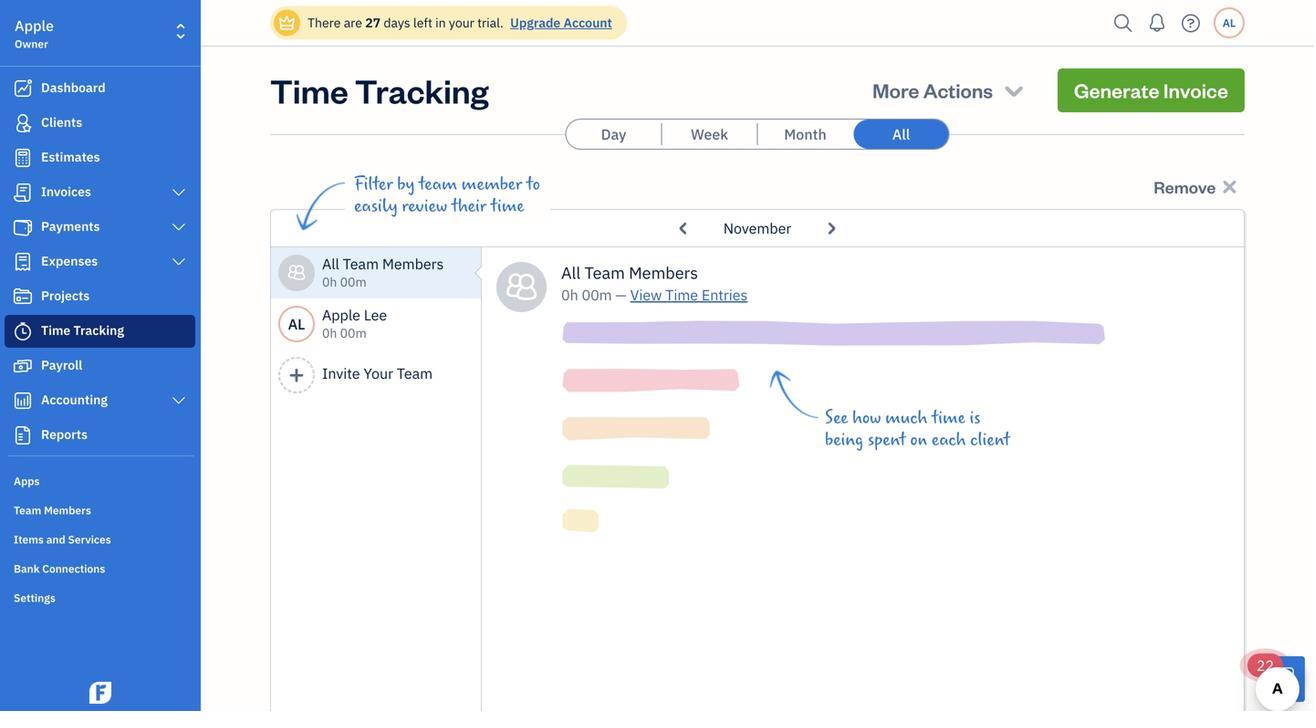 Task type: describe. For each thing, give the bounding box(es) containing it.
all team members 0h 00m
[[322, 254, 444, 290]]

accounting
[[41, 391, 108, 408]]

00m for all team members 0h 00m — view time entries
[[582, 285, 612, 304]]

each
[[932, 430, 966, 450]]

members inside main element
[[44, 503, 91, 518]]

trial.
[[478, 14, 504, 31]]

more actions
[[873, 77, 993, 103]]

there
[[308, 14, 341, 31]]

view time entries button
[[631, 284, 748, 306]]

—
[[616, 285, 627, 304]]

there are 27 days left in your trial. upgrade account
[[308, 14, 612, 31]]

team
[[419, 174, 457, 194]]

invite your team button
[[271, 350, 482, 401]]

month
[[784, 125, 827, 144]]

crown image
[[278, 13, 297, 32]]

in
[[436, 14, 446, 31]]

left
[[413, 14, 433, 31]]

0 horizontal spatial al
[[288, 314, 305, 334]]

week link
[[662, 120, 757, 149]]

account
[[564, 14, 612, 31]]

bank
[[14, 561, 40, 576]]

all link
[[854, 120, 949, 149]]

see
[[825, 408, 849, 428]]

review
[[402, 196, 448, 216]]

team inside main element
[[14, 503, 41, 518]]

members for all team members 0h 00m
[[382, 254, 444, 273]]

clients link
[[5, 107, 195, 140]]

upgrade account link
[[507, 14, 612, 31]]

all for all team members 0h 00m
[[322, 254, 339, 273]]

payments
[[41, 218, 100, 235]]

members for all team members 0h 00m — view time entries
[[629, 262, 698, 283]]

time inside filter by team member to easily review their time
[[491, 196, 525, 216]]

time inside "all team members 0h 00m — view time entries"
[[666, 285, 698, 304]]

to
[[527, 174, 540, 194]]

generate
[[1075, 77, 1160, 103]]

resource center badge image
[[1260, 656, 1305, 702]]

bank connections
[[14, 561, 105, 576]]

november
[[724, 219, 792, 238]]

report image
[[12, 426, 34, 445]]

connections
[[42, 561, 105, 576]]

dashboard link
[[5, 72, 195, 105]]

time tracking link
[[5, 315, 195, 348]]

chevron large down image for payments
[[170, 220, 187, 235]]

all for all team members 0h 00m — view time entries
[[561, 262, 581, 283]]

invoices link
[[5, 176, 195, 209]]

estimate image
[[12, 149, 34, 167]]

apple lee 0h 00m
[[322, 305, 387, 341]]

all for all
[[893, 125, 910, 144]]

chevrondown image
[[1002, 78, 1027, 103]]

your
[[449, 14, 475, 31]]

generate invoice button
[[1058, 68, 1245, 112]]

clients
[[41, 114, 82, 131]]

expense image
[[12, 253, 34, 271]]

next month image
[[819, 214, 843, 243]]

money image
[[12, 357, 34, 375]]

owner
[[15, 37, 48, 51]]

0 vertical spatial time tracking
[[270, 68, 489, 112]]

dashboard
[[41, 79, 106, 96]]

remove button
[[1150, 172, 1245, 202]]

time tracking inside main element
[[41, 322, 124, 339]]

day link
[[566, 120, 661, 149]]

more
[[873, 77, 920, 103]]

invoice
[[1164, 77, 1229, 103]]

al button
[[1214, 7, 1245, 38]]

00m inside apple lee 0h 00m
[[340, 325, 367, 341]]

easily
[[354, 196, 398, 216]]

and
[[46, 532, 65, 547]]

chevron large down image for accounting
[[170, 393, 187, 408]]

actions
[[924, 77, 993, 103]]

by
[[397, 174, 415, 194]]

times image
[[1220, 176, 1241, 197]]

plus image
[[288, 367, 305, 384]]

entries
[[702, 285, 748, 304]]

0h for all team members 0h 00m
[[322, 273, 337, 290]]

invoices
[[41, 183, 91, 200]]

00m for all team members 0h 00m
[[340, 273, 367, 290]]

go to help image
[[1177, 10, 1206, 37]]

apple for lee
[[322, 305, 361, 325]]

generate invoice
[[1075, 77, 1229, 103]]



Task type: vqa. For each thing, say whether or not it's contained in the screenshot.
Week link
yes



Task type: locate. For each thing, give the bounding box(es) containing it.
see how much time is being spent on each client
[[825, 408, 1011, 450]]

items and services
[[14, 532, 111, 547]]

chevron large down image
[[170, 185, 187, 200], [170, 393, 187, 408]]

chevron large down image for expenses
[[170, 255, 187, 269]]

filter by team member to easily review their time
[[354, 174, 540, 216]]

0 horizontal spatial time
[[491, 196, 525, 216]]

members up items and services
[[44, 503, 91, 518]]

0 horizontal spatial time
[[41, 322, 71, 339]]

0 vertical spatial chevron large down image
[[170, 220, 187, 235]]

1 chevron large down image from the top
[[170, 220, 187, 235]]

chevron large down image up expenses link
[[170, 220, 187, 235]]

expenses link
[[5, 246, 195, 278]]

all
[[893, 125, 910, 144], [322, 254, 339, 273], [561, 262, 581, 283]]

team up —
[[585, 262, 625, 283]]

invoice image
[[12, 183, 34, 202]]

team down the apps
[[14, 503, 41, 518]]

00m up invite
[[340, 325, 367, 341]]

27
[[365, 14, 381, 31]]

1 vertical spatial apple
[[322, 305, 361, 325]]

00m left —
[[582, 285, 612, 304]]

al right go to help icon
[[1223, 16, 1236, 30]]

view
[[631, 285, 662, 304]]

0 vertical spatial al
[[1223, 16, 1236, 30]]

payroll
[[41, 356, 82, 373]]

team members link
[[5, 496, 195, 523]]

client
[[971, 430, 1011, 450]]

0 horizontal spatial apple
[[15, 16, 54, 35]]

1 vertical spatial al
[[288, 314, 305, 334]]

2 chevron large down image from the top
[[170, 255, 187, 269]]

tracking inside main element
[[74, 322, 124, 339]]

chevron large down image for invoices
[[170, 185, 187, 200]]

1 vertical spatial time
[[932, 408, 966, 428]]

your
[[364, 364, 393, 383]]

0 horizontal spatial members
[[44, 503, 91, 518]]

settings link
[[5, 583, 195, 611]]

chevron large down image down estimates "link"
[[170, 185, 187, 200]]

projects
[[41, 287, 90, 304]]

expenses
[[41, 252, 98, 269]]

day
[[601, 125, 627, 144]]

estimates
[[41, 148, 100, 165]]

week
[[691, 125, 729, 144]]

tracking down projects link
[[74, 322, 124, 339]]

chevron large down image inside expenses link
[[170, 255, 187, 269]]

1 horizontal spatial tracking
[[355, 68, 489, 112]]

time
[[491, 196, 525, 216], [932, 408, 966, 428]]

on
[[911, 430, 928, 450]]

22 button
[[1248, 654, 1305, 702]]

apple left lee
[[322, 305, 361, 325]]

days
[[384, 14, 410, 31]]

chevron large down image inside invoices link
[[170, 185, 187, 200]]

search image
[[1109, 10, 1138, 37]]

payroll link
[[5, 350, 195, 383]]

00m inside all team members 0h 00m
[[340, 273, 367, 290]]

0h right users image
[[322, 273, 337, 290]]

1 horizontal spatial time tracking
[[270, 68, 489, 112]]

notifications image
[[1143, 5, 1172, 41]]

their
[[452, 196, 487, 216]]

apple inside apple lee 0h 00m
[[322, 305, 361, 325]]

time right view
[[666, 285, 698, 304]]

tracking
[[355, 68, 489, 112], [74, 322, 124, 339]]

much
[[886, 408, 928, 428]]

items
[[14, 532, 44, 547]]

00m up lee
[[340, 273, 367, 290]]

chevron large down image inside accounting link
[[170, 393, 187, 408]]

1 chevron large down image from the top
[[170, 185, 187, 200]]

team inside all team members 0h 00m
[[343, 254, 379, 273]]

time right timer icon
[[41, 322, 71, 339]]

time down the there at the left top of the page
[[270, 68, 348, 112]]

chevron large down image
[[170, 220, 187, 235], [170, 255, 187, 269]]

0h inside "all team members 0h 00m — view time entries"
[[561, 285, 579, 304]]

1 horizontal spatial all
[[561, 262, 581, 283]]

1 horizontal spatial members
[[382, 254, 444, 273]]

0 horizontal spatial tracking
[[74, 322, 124, 339]]

main element
[[0, 0, 246, 711]]

reports link
[[5, 419, 195, 452]]

0h inside all team members 0h 00m
[[322, 273, 337, 290]]

members down the review
[[382, 254, 444, 273]]

members inside "all team members 0h 00m — view time entries"
[[629, 262, 698, 283]]

1 vertical spatial time
[[666, 285, 698, 304]]

al up the "plus" "icon"
[[288, 314, 305, 334]]

2 horizontal spatial all
[[893, 125, 910, 144]]

project image
[[12, 288, 34, 306]]

accounting link
[[5, 384, 195, 417]]

2 chevron large down image from the top
[[170, 393, 187, 408]]

apple owner
[[15, 16, 54, 51]]

0h up invite
[[322, 325, 337, 341]]

0 vertical spatial tracking
[[355, 68, 489, 112]]

previous month image
[[672, 214, 696, 243]]

dashboard image
[[12, 79, 34, 98]]

payment image
[[12, 218, 34, 236]]

0 vertical spatial chevron large down image
[[170, 185, 187, 200]]

1 horizontal spatial time
[[270, 68, 348, 112]]

apps
[[14, 474, 40, 488]]

1 vertical spatial time tracking
[[41, 322, 124, 339]]

all inside all team members 0h 00m
[[322, 254, 339, 273]]

team members
[[14, 503, 91, 518]]

al inside dropdown button
[[1223, 16, 1236, 30]]

0 horizontal spatial all
[[322, 254, 339, 273]]

0h inside apple lee 0h 00m
[[322, 325, 337, 341]]

member
[[462, 174, 522, 194]]

chart image
[[12, 392, 34, 410]]

services
[[68, 532, 111, 547]]

apple
[[15, 16, 54, 35], [322, 305, 361, 325]]

freshbooks image
[[86, 682, 115, 704]]

0h
[[322, 273, 337, 290], [561, 285, 579, 304], [322, 325, 337, 341]]

00m
[[340, 273, 367, 290], [582, 285, 612, 304], [340, 325, 367, 341]]

upgrade
[[510, 14, 561, 31]]

is
[[970, 408, 981, 428]]

team inside button
[[397, 364, 433, 383]]

are
[[344, 14, 362, 31]]

remove
[[1154, 176, 1216, 198]]

bank connections link
[[5, 554, 195, 582]]

team right your
[[397, 364, 433, 383]]

team up lee
[[343, 254, 379, 273]]

more actions button
[[856, 68, 1043, 112]]

settings
[[14, 591, 56, 605]]

apps link
[[5, 466, 195, 494]]

invite your team
[[322, 364, 433, 383]]

0h left —
[[561, 285, 579, 304]]

2 horizontal spatial time
[[666, 285, 698, 304]]

time tracking
[[270, 68, 489, 112], [41, 322, 124, 339]]

reports
[[41, 426, 88, 443]]

how
[[853, 408, 881, 428]]

2 vertical spatial time
[[41, 322, 71, 339]]

time down member
[[491, 196, 525, 216]]

projects link
[[5, 280, 195, 313]]

1 vertical spatial chevron large down image
[[170, 255, 187, 269]]

chevron large down image up projects link
[[170, 255, 187, 269]]

time up "each"
[[932, 408, 966, 428]]

0 vertical spatial time
[[270, 68, 348, 112]]

1 horizontal spatial apple
[[322, 305, 361, 325]]

2 horizontal spatial members
[[629, 262, 698, 283]]

1 vertical spatial chevron large down image
[[170, 393, 187, 408]]

team inside "all team members 0h 00m — view time entries"
[[585, 262, 625, 283]]

members
[[382, 254, 444, 273], [629, 262, 698, 283], [44, 503, 91, 518]]

time inside main element
[[41, 322, 71, 339]]

1 horizontal spatial al
[[1223, 16, 1236, 30]]

0 vertical spatial apple
[[15, 16, 54, 35]]

invite
[[322, 364, 360, 383]]

payments link
[[5, 211, 195, 244]]

0 vertical spatial time
[[491, 196, 525, 216]]

tracking down left
[[355, 68, 489, 112]]

members inside all team members 0h 00m
[[382, 254, 444, 273]]

lee
[[364, 305, 387, 325]]

users image
[[287, 262, 306, 284]]

chevron large down image inside 'payments' link
[[170, 220, 187, 235]]

spent
[[868, 430, 906, 450]]

timer image
[[12, 322, 34, 341]]

time tracking down projects link
[[41, 322, 124, 339]]

22
[[1257, 656, 1275, 675]]

time inside see how much time is being spent on each client
[[932, 408, 966, 428]]

chevron large down image up 'reports' link
[[170, 393, 187, 408]]

apple inside main element
[[15, 16, 54, 35]]

0h for all team members 0h 00m — view time entries
[[561, 285, 579, 304]]

00m inside "all team members 0h 00m — view time entries"
[[582, 285, 612, 304]]

items and services link
[[5, 525, 195, 552]]

month link
[[758, 120, 853, 149]]

1 vertical spatial tracking
[[74, 322, 124, 339]]

client image
[[12, 114, 34, 132]]

estimates link
[[5, 142, 195, 174]]

members up view
[[629, 262, 698, 283]]

0 horizontal spatial time tracking
[[41, 322, 124, 339]]

all team members 0h 00m — view time entries
[[561, 262, 748, 304]]

filter
[[354, 174, 393, 194]]

time tracking down the 27
[[270, 68, 489, 112]]

1 horizontal spatial time
[[932, 408, 966, 428]]

being
[[825, 430, 864, 450]]

apple up owner
[[15, 16, 54, 35]]

all inside "all team members 0h 00m — view time entries"
[[561, 262, 581, 283]]

apple for owner
[[15, 16, 54, 35]]



